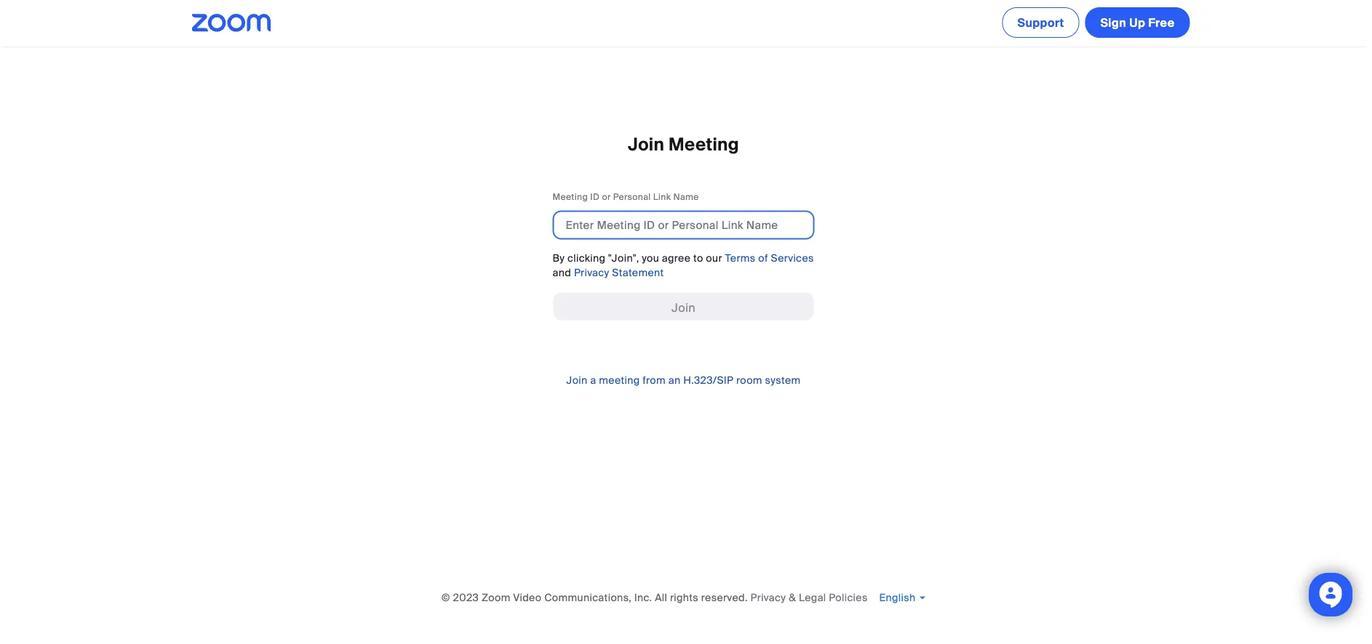 Task type: vqa. For each thing, say whether or not it's contained in the screenshot.
Inc.
yes



Task type: locate. For each thing, give the bounding box(es) containing it.
support
[[1018, 15, 1064, 30]]

meeting up name
[[669, 134, 739, 156]]

communications,
[[544, 591, 632, 605]]

© 2023 zoom video communications, inc. all rights reserved. privacy & legal policies
[[442, 591, 868, 605]]

join up personal
[[628, 134, 665, 156]]

join inside join button
[[672, 300, 696, 315]]

banner
[[174, 0, 1193, 41]]

2023
[[453, 591, 479, 605]]

services
[[771, 252, 814, 265]]

a
[[590, 374, 596, 388]]

meeting
[[669, 134, 739, 156], [553, 191, 588, 203]]

0 horizontal spatial meeting
[[553, 191, 588, 203]]

clicking
[[568, 252, 606, 265]]

name
[[673, 191, 699, 203]]

privacy down 'clicking'
[[574, 266, 609, 280]]

terms of services link
[[725, 252, 814, 265]]

0 horizontal spatial join
[[567, 374, 588, 388]]

0 vertical spatial privacy
[[574, 266, 609, 280]]

2 horizontal spatial join
[[672, 300, 696, 315]]

zoom logo image
[[192, 14, 272, 32]]

privacy
[[574, 266, 609, 280], [751, 591, 786, 605]]

©
[[442, 591, 450, 605]]

free
[[1148, 15, 1175, 30]]

by clicking "join", you agree to our terms of services and privacy statement
[[553, 252, 814, 280]]

and
[[553, 266, 571, 280]]

agree
[[662, 252, 691, 265]]

join
[[628, 134, 665, 156], [672, 300, 696, 315], [567, 374, 588, 388]]

inc.
[[634, 591, 652, 605]]

1 horizontal spatial join
[[628, 134, 665, 156]]

join a meeting from an h.323/sip room system
[[567, 374, 801, 388]]

legal
[[799, 591, 826, 605]]

terms
[[725, 252, 756, 265]]

room
[[737, 374, 763, 388]]

english
[[879, 591, 916, 605]]

2 vertical spatial join
[[567, 374, 588, 388]]

&
[[789, 591, 796, 605]]

of
[[758, 252, 768, 265]]

join down by clicking "join", you agree to our terms of services and privacy statement
[[672, 300, 696, 315]]

1 horizontal spatial meeting
[[669, 134, 739, 156]]

up
[[1130, 15, 1146, 30]]

1 vertical spatial meeting
[[553, 191, 588, 203]]

1 vertical spatial join
[[672, 300, 696, 315]]

all
[[655, 591, 667, 605]]

banner containing support
[[174, 0, 1193, 41]]

join for join a meeting from an h.323/sip room system
[[567, 374, 588, 388]]

sign
[[1101, 15, 1127, 30]]

sign up free button
[[1085, 7, 1190, 38]]

reserved.
[[701, 591, 748, 605]]

to
[[693, 252, 703, 265]]

privacy left &
[[751, 591, 786, 605]]

meeting left id
[[553, 191, 588, 203]]

meeting id or personal link name
[[553, 191, 699, 203]]

sign up free
[[1101, 15, 1175, 30]]

join for join
[[672, 300, 696, 315]]

0 vertical spatial meeting
[[669, 134, 739, 156]]

0 vertical spatial join
[[628, 134, 665, 156]]

0 horizontal spatial privacy
[[574, 266, 609, 280]]

1 horizontal spatial privacy
[[751, 591, 786, 605]]

meeting
[[599, 374, 640, 388]]

policies
[[829, 591, 868, 605]]

join left a
[[567, 374, 588, 388]]

you
[[642, 252, 659, 265]]

system
[[765, 374, 801, 388]]



Task type: describe. For each thing, give the bounding box(es) containing it.
rights
[[670, 591, 699, 605]]

zoom
[[482, 591, 511, 605]]

privacy statement link
[[574, 266, 664, 280]]

join for join meeting
[[628, 134, 665, 156]]

privacy & legal policies link
[[751, 591, 868, 605]]

support link
[[1002, 7, 1080, 38]]

"join",
[[608, 252, 639, 265]]

english button
[[879, 591, 926, 605]]

or
[[602, 191, 611, 203]]

our
[[706, 252, 722, 265]]

h.323/sip
[[684, 374, 734, 388]]

join meeting
[[628, 134, 739, 156]]

privacy inside by clicking "join", you agree to our terms of services and privacy statement
[[574, 266, 609, 280]]

join a meeting from an h.323/sip room system link
[[567, 374, 801, 388]]

an
[[669, 374, 681, 388]]

from
[[643, 374, 666, 388]]

video
[[513, 591, 542, 605]]

join button
[[553, 292, 815, 321]]

1 vertical spatial privacy
[[751, 591, 786, 605]]

by
[[553, 252, 565, 265]]

link
[[653, 191, 671, 203]]

statement
[[612, 266, 664, 280]]

meetings navigation
[[999, 0, 1193, 41]]

id
[[590, 191, 600, 203]]

Meeting ID or Personal Link Name text field
[[553, 211, 815, 240]]

personal
[[613, 191, 651, 203]]



